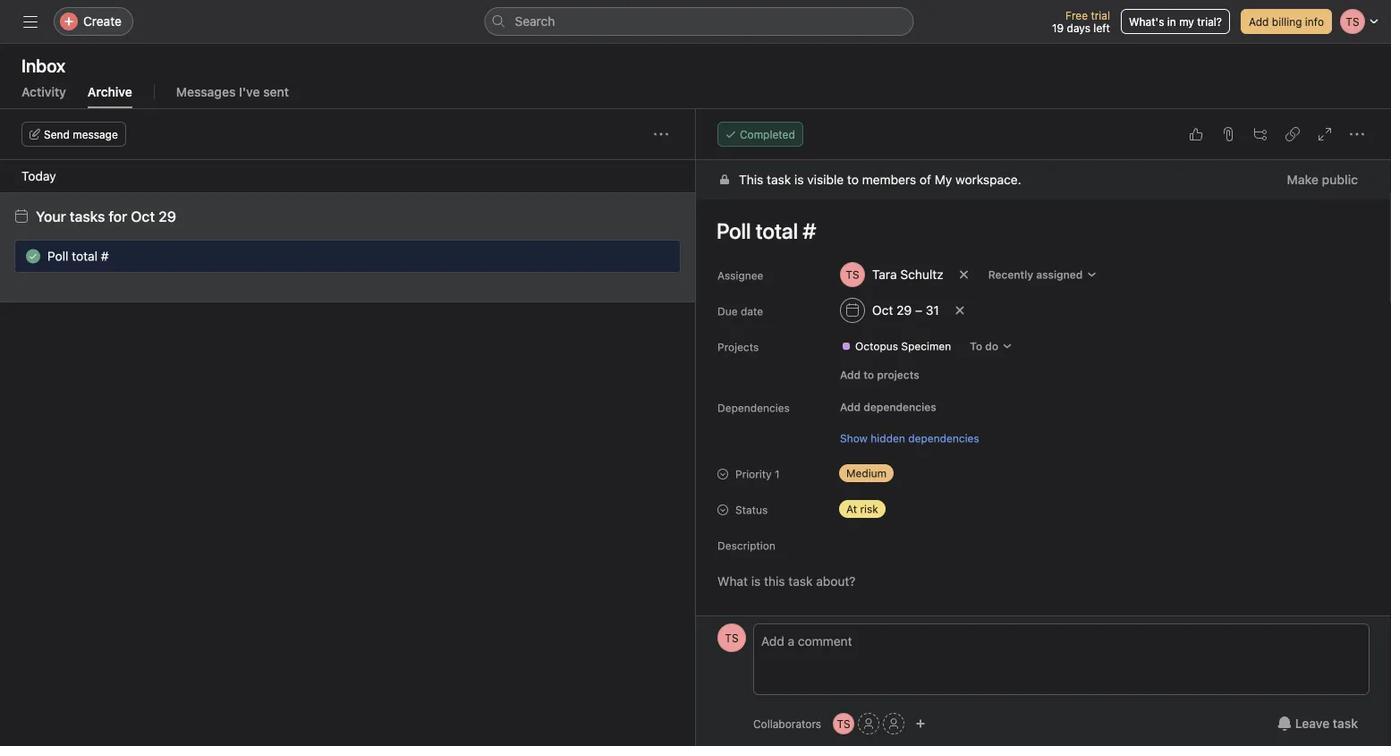 Task type: describe. For each thing, give the bounding box(es) containing it.
0 likes. click to like this task image
[[628, 249, 643, 264]]

activity
[[21, 85, 66, 99]]

leave task button
[[1266, 708, 1370, 740]]

poll
[[47, 249, 68, 264]]

total
[[72, 249, 98, 264]]

more actions for this task image
[[1351, 127, 1365, 141]]

octopus
[[856, 340, 899, 353]]

assignee
[[718, 269, 764, 282]]

medium
[[847, 467, 887, 480]]

send message
[[44, 128, 118, 141]]

0 vertical spatial dependencies
[[864, 401, 937, 414]]

at
[[847, 503, 858, 516]]

31
[[926, 303, 940, 318]]

1 horizontal spatial ts
[[837, 718, 851, 730]]

inbox
[[21, 55, 65, 76]]

tara schultz
[[873, 267, 944, 282]]

medium button
[[832, 461, 940, 486]]

add to projects button
[[832, 363, 928, 388]]

tasks
[[70, 208, 105, 225]]

workspace.
[[956, 172, 1022, 187]]

show hidden dependencies button
[[840, 431, 980, 445]]

projects
[[718, 341, 759, 354]]

trial?
[[1198, 15, 1223, 28]]

leave
[[1296, 717, 1330, 731]]

add for add dependencies
[[840, 401, 861, 414]]

days
[[1067, 21, 1091, 34]]

public
[[1323, 172, 1359, 187]]

at risk button
[[832, 497, 940, 522]]

completed image
[[22, 246, 44, 267]]

specimen
[[902, 340, 952, 353]]

search
[[515, 14, 555, 29]]

due
[[718, 305, 738, 318]]

sent
[[263, 85, 289, 99]]

status
[[736, 504, 768, 516]]

octopus specimen
[[856, 340, 952, 353]]

1
[[775, 468, 780, 481]]

make public button
[[1276, 164, 1370, 196]]

create
[[83, 14, 122, 29]]

free trial 19 days left
[[1053, 9, 1111, 34]]

add dependencies
[[840, 401, 937, 414]]

members
[[863, 172, 917, 187]]

show hidden dependencies
[[840, 432, 980, 445]]

messages i've sent
[[176, 85, 289, 99]]

to
[[971, 340, 983, 353]]

task for leave
[[1334, 717, 1359, 731]]

send
[[44, 128, 70, 141]]

0 likes. click to like this task image
[[1190, 127, 1204, 141]]

main content containing this task is visible to members of my workspace.
[[696, 160, 1392, 747]]

create button
[[54, 7, 133, 36]]

what's in my trial?
[[1130, 15, 1223, 28]]

message
[[73, 128, 118, 141]]

left
[[1094, 21, 1111, 34]]

billing
[[1273, 15, 1303, 28]]

0 horizontal spatial to
[[848, 172, 859, 187]]

Task Name text field
[[705, 210, 1370, 252]]

trial
[[1091, 9, 1111, 21]]

free
[[1066, 9, 1088, 21]]

oct 29 – 31
[[873, 303, 940, 318]]

add dependencies button
[[832, 395, 945, 420]]

recently assigned button
[[981, 262, 1106, 287]]

recently assigned
[[989, 269, 1083, 281]]

your
[[36, 208, 66, 225]]

#
[[101, 249, 109, 264]]

do
[[986, 340, 999, 353]]

copy task link image
[[1286, 127, 1301, 141]]

description
[[718, 540, 776, 552]]

this task is visible to members of my workspace.
[[739, 172, 1022, 187]]

archive link
[[88, 85, 132, 108]]

this
[[739, 172, 764, 187]]

assigned
[[1037, 269, 1083, 281]]

poll total # dialog
[[696, 109, 1392, 747]]

more actions image
[[654, 127, 669, 141]]

my
[[935, 172, 953, 187]]

completed button
[[718, 122, 804, 147]]

my
[[1180, 15, 1195, 28]]

your tasks for oct 29 link
[[36, 208, 176, 225]]



Task type: vqa. For each thing, say whether or not it's contained in the screenshot.
Hide sidebar Image
no



Task type: locate. For each thing, give the bounding box(es) containing it.
task inside button
[[1334, 717, 1359, 731]]

19
[[1053, 21, 1064, 34]]

tara
[[873, 267, 897, 282]]

add for add billing info
[[1250, 15, 1270, 28]]

search list box
[[485, 7, 914, 36]]

add billing info button
[[1241, 9, 1333, 34]]

0 comments image
[[653, 249, 668, 264]]

oct inside poll total # dialog
[[873, 303, 894, 318]]

full screen image
[[1318, 127, 1333, 141]]

add
[[1250, 15, 1270, 28], [840, 369, 861, 381], [840, 401, 861, 414]]

what's in my trial? button
[[1122, 9, 1231, 34]]

add billing info
[[1250, 15, 1325, 28]]

make public
[[1288, 172, 1359, 187]]

add for add to projects
[[840, 369, 861, 381]]

of
[[920, 172, 932, 187]]

add subtask image
[[1254, 127, 1268, 141]]

recently
[[989, 269, 1034, 281]]

dependencies right hidden
[[909, 432, 980, 445]]

–
[[916, 303, 923, 318]]

0 vertical spatial task
[[767, 172, 791, 187]]

in
[[1168, 15, 1177, 28]]

29 inside poll total # dialog
[[897, 303, 912, 318]]

for
[[109, 208, 127, 225]]

add inside button
[[840, 401, 861, 414]]

send message button
[[21, 122, 126, 147]]

1 vertical spatial ts
[[837, 718, 851, 730]]

oct right for
[[131, 208, 155, 225]]

29 right for
[[159, 208, 176, 225]]

29 left –
[[897, 303, 912, 318]]

is
[[795, 172, 804, 187]]

2 vertical spatial add
[[840, 401, 861, 414]]

risk
[[861, 503, 879, 516]]

expand sidebar image
[[23, 14, 38, 29]]

completed
[[740, 128, 796, 141]]

activity link
[[21, 85, 66, 108]]

what's
[[1130, 15, 1165, 28]]

0 horizontal spatial oct
[[131, 208, 155, 225]]

0 horizontal spatial 29
[[159, 208, 176, 225]]

at risk
[[847, 503, 879, 516]]

attachments: add a file to this task, poll total # image
[[1222, 127, 1236, 141]]

today
[[21, 169, 56, 183]]

1 vertical spatial 29
[[897, 303, 912, 318]]

0 horizontal spatial ts
[[725, 632, 739, 644]]

to right visible on the top right
[[848, 172, 859, 187]]

to
[[848, 172, 859, 187], [864, 369, 875, 381]]

1 vertical spatial to
[[864, 369, 875, 381]]

oct
[[131, 208, 155, 225], [873, 303, 894, 318]]

dependencies
[[864, 401, 937, 414], [909, 432, 980, 445]]

1 vertical spatial oct
[[873, 303, 894, 318]]

clear due date image
[[955, 305, 966, 316]]

0 horizontal spatial task
[[767, 172, 791, 187]]

1 vertical spatial add
[[840, 369, 861, 381]]

main content
[[696, 160, 1392, 747]]

i've
[[239, 85, 260, 99]]

to do button
[[962, 334, 1021, 359]]

add or remove collaborators image
[[916, 719, 927, 730]]

0 vertical spatial add
[[1250, 15, 1270, 28]]

search button
[[485, 7, 914, 36]]

add left billing
[[1250, 15, 1270, 28]]

task
[[767, 172, 791, 187], [1334, 717, 1359, 731]]

dependencies up show hidden dependencies button
[[864, 401, 937, 414]]

visible
[[808, 172, 844, 187]]

make
[[1288, 172, 1319, 187]]

1 vertical spatial dependencies
[[909, 432, 980, 445]]

poll total #
[[47, 249, 109, 264]]

hidden
[[871, 432, 906, 445]]

show
[[840, 432, 868, 445]]

1 vertical spatial task
[[1334, 717, 1359, 731]]

to left projects at right
[[864, 369, 875, 381]]

1 horizontal spatial ts button
[[833, 713, 855, 735]]

info
[[1306, 15, 1325, 28]]

0 vertical spatial ts button
[[718, 624, 747, 653]]

task left is
[[767, 172, 791, 187]]

to do
[[971, 340, 999, 353]]

dependencies
[[718, 402, 790, 414]]

task for this
[[767, 172, 791, 187]]

add down the octopus
[[840, 369, 861, 381]]

messages
[[176, 85, 236, 99]]

remove assignee image
[[959, 269, 970, 280]]

ts
[[725, 632, 739, 644], [837, 718, 851, 730]]

1 horizontal spatial 29
[[897, 303, 912, 318]]

collaborators
[[754, 718, 822, 730]]

octopus specimen link
[[834, 337, 959, 355]]

archive
[[88, 85, 132, 99]]

1 horizontal spatial oct
[[873, 303, 894, 318]]

date
[[741, 305, 764, 318]]

to inside button
[[864, 369, 875, 381]]

1 horizontal spatial task
[[1334, 717, 1359, 731]]

0 vertical spatial to
[[848, 172, 859, 187]]

1 horizontal spatial to
[[864, 369, 875, 381]]

0 vertical spatial oct
[[131, 208, 155, 225]]

tara schultz button
[[832, 259, 952, 291]]

Completed checkbox
[[22, 246, 44, 267]]

1 vertical spatial ts button
[[833, 713, 855, 735]]

0 horizontal spatial ts button
[[718, 624, 747, 653]]

add up show
[[840, 401, 861, 414]]

due date
[[718, 305, 764, 318]]

priority
[[736, 468, 772, 481]]

messages i've sent link
[[176, 85, 289, 108]]

oct down the tara
[[873, 303, 894, 318]]

leave task
[[1296, 717, 1359, 731]]

priority 1
[[736, 468, 780, 481]]

add to projects
[[840, 369, 920, 381]]

projects
[[877, 369, 920, 381]]

0 vertical spatial ts
[[725, 632, 739, 644]]

0 vertical spatial 29
[[159, 208, 176, 225]]

task right leave
[[1334, 717, 1359, 731]]

your tasks for oct 29
[[36, 208, 176, 225]]

schultz
[[901, 267, 944, 282]]



